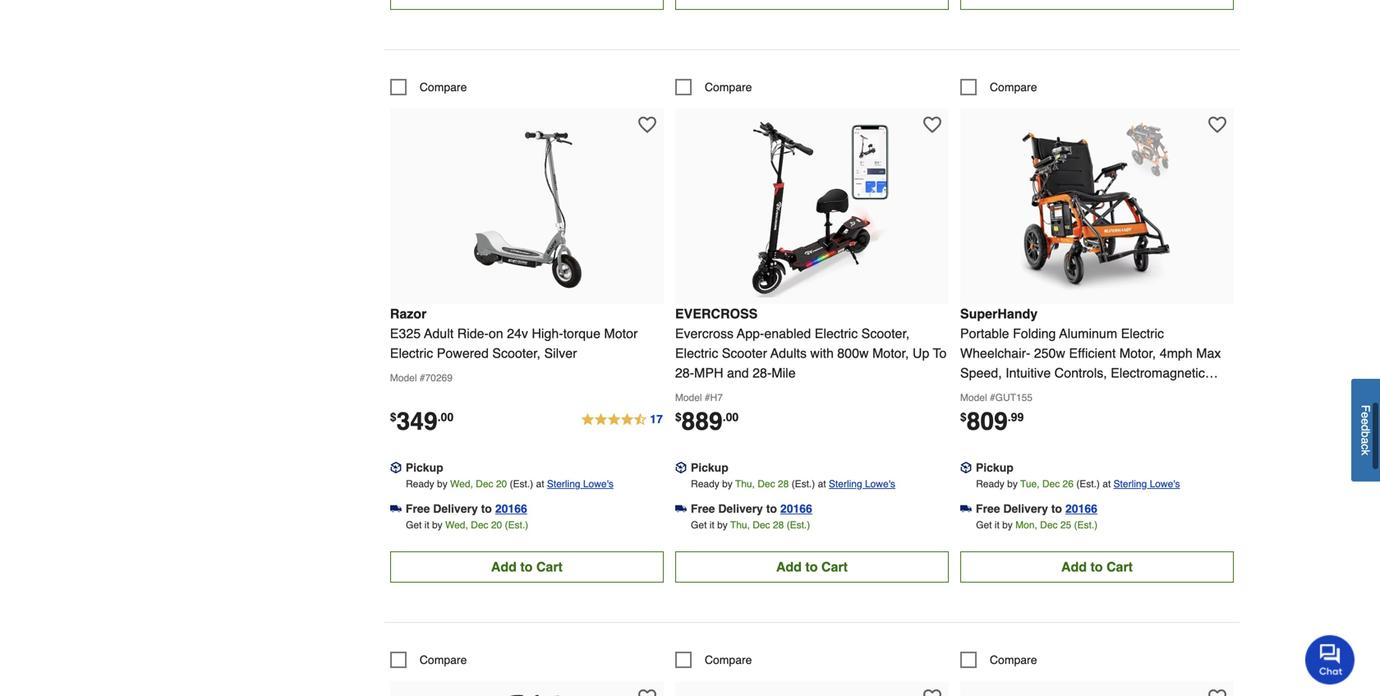 Task type: locate. For each thing, give the bounding box(es) containing it.
1 horizontal spatial add
[[776, 559, 802, 574]]

get it by mon, dec 25 (est.)
[[976, 519, 1098, 531]]

evercross evercross app-enabled electric scooter, electric scooter adults with 800w motor, up to 28-mph and 28-mile
[[675, 306, 947, 380]]

ready for ready by thu, dec 28 (est.) at sterling lowe's
[[691, 478, 720, 490]]

3 $ from the left
[[961, 410, 967, 424]]

2 lowe's from the left
[[865, 478, 896, 490]]

#
[[420, 372, 425, 384], [705, 392, 710, 403], [990, 392, 996, 403]]

add
[[491, 559, 517, 574], [776, 559, 802, 574], [1062, 559, 1087, 574]]

delivery up 'mon,'
[[1004, 502, 1049, 515]]

3 delivery from the left
[[1004, 502, 1049, 515]]

0 horizontal spatial scooter,
[[492, 345, 541, 361]]

1 get from the left
[[406, 519, 422, 531]]

20166 button down ready by wed, dec 20 (est.) at sterling lowe's
[[495, 500, 527, 517]]

2 horizontal spatial delivery
[[1004, 502, 1049, 515]]

compare
[[420, 80, 467, 94], [705, 80, 752, 94], [990, 80, 1038, 94], [420, 653, 467, 666], [705, 653, 752, 666], [990, 653, 1038, 666]]

1 at from the left
[[536, 478, 544, 490]]

free delivery to 20166 up get it by wed, dec 20 (est.)
[[406, 502, 527, 515]]

1 horizontal spatial ready
[[691, 478, 720, 490]]

1 $ from the left
[[390, 410, 397, 424]]

1 vertical spatial 28
[[773, 519, 784, 531]]

1 horizontal spatial it
[[710, 519, 715, 531]]

20166 for mon, dec 25
[[1066, 502, 1098, 515]]

1 horizontal spatial 20166 button
[[781, 500, 813, 517]]

2 free from the left
[[691, 502, 715, 515]]

1 horizontal spatial $
[[675, 410, 682, 424]]

ready by thu, dec 28 (est.) at sterling lowe's
[[691, 478, 896, 490]]

free up get it by wed, dec 20 (est.)
[[406, 502, 430, 515]]

2 horizontal spatial cart
[[1107, 559, 1133, 574]]

$ inside '$ 349 .00'
[[390, 410, 397, 424]]

889
[[682, 407, 723, 435]]

0 horizontal spatial sterling lowe's button
[[547, 476, 614, 492]]

motor,
[[873, 345, 909, 361], [1120, 345, 1156, 361]]

2 pickup image from the left
[[961, 462, 972, 473]]

thu,
[[735, 478, 755, 490], [731, 519, 750, 531]]

1 pickup image from the left
[[675, 462, 687, 473]]

0 horizontal spatial at
[[536, 478, 544, 490]]

wed, down ready by wed, dec 20 (est.) at sterling lowe's
[[445, 519, 468, 531]]

1 horizontal spatial sterling
[[829, 478, 863, 490]]

0 horizontal spatial get
[[406, 519, 422, 531]]

and
[[727, 365, 749, 380]]

0 horizontal spatial add to cart
[[491, 559, 563, 574]]

pickup
[[406, 461, 444, 474], [691, 461, 729, 474], [976, 461, 1014, 474]]

(est.) right 25
[[1075, 519, 1098, 531]]

model up 889 at the bottom of page
[[675, 392, 702, 403]]

add to cart button
[[390, 551, 664, 583], [675, 551, 949, 583], [961, 551, 1234, 583]]

free delivery to 20166
[[406, 502, 527, 515], [691, 502, 813, 515], [976, 502, 1098, 515]]

2 truck filled image from the left
[[961, 503, 972, 515]]

0 horizontal spatial $
[[390, 410, 397, 424]]

3 20166 from the left
[[1066, 502, 1098, 515]]

2 horizontal spatial add
[[1062, 559, 1087, 574]]

20166 down ready by thu, dec 28 (est.) at sterling lowe's
[[781, 502, 813, 515]]

3 add from the left
[[1062, 559, 1087, 574]]

# up actual price $349.00 element
[[420, 372, 425, 384]]

# up actual price $889.00 "element"
[[705, 392, 710, 403]]

compare inside 5014771361 element
[[990, 80, 1038, 94]]

0 horizontal spatial add to cart button
[[390, 551, 664, 583]]

lowe's
[[583, 478, 614, 490], [865, 478, 896, 490], [1150, 478, 1181, 490]]

1 vertical spatial 20
[[491, 519, 502, 531]]

thu, down ready by thu, dec 28 (est.) at sterling lowe's
[[731, 519, 750, 531]]

wheelchair-
[[961, 345, 1031, 361]]

pickup down actual price $809.99 element
[[976, 461, 1014, 474]]

2 it from the left
[[710, 519, 715, 531]]

max
[[1197, 345, 1222, 361]]

28-
[[675, 365, 694, 380], [753, 365, 772, 380]]

1 horizontal spatial free delivery to 20166
[[691, 502, 813, 515]]

2 horizontal spatial $
[[961, 410, 967, 424]]

sterling lowe's button
[[547, 476, 614, 492], [829, 476, 896, 492], [1114, 476, 1181, 492]]

0 horizontal spatial 20166
[[495, 502, 527, 515]]

1 horizontal spatial model
[[675, 392, 702, 403]]

1 .00 from the left
[[438, 410, 454, 424]]

2 sterling from the left
[[829, 478, 863, 490]]

28
[[778, 478, 789, 490], [773, 519, 784, 531]]

1 horizontal spatial pickup image
[[961, 462, 972, 473]]

1 horizontal spatial get
[[691, 519, 707, 531]]

a
[[1360, 438, 1373, 444]]

20166 button for mon, dec 25
[[1066, 500, 1098, 517]]

3 sterling lowe's button from the left
[[1114, 476, 1181, 492]]

to
[[933, 345, 947, 361]]

electric up the "with"
[[815, 326, 858, 341]]

809
[[967, 407, 1008, 435]]

compare inside 5002000477 "element"
[[705, 653, 752, 666]]

compare inside 5014915705 element
[[420, 653, 467, 666]]

20166 up 25
[[1066, 502, 1098, 515]]

with
[[811, 345, 834, 361]]

thu, up get it by thu, dec 28 (est.)
[[735, 478, 755, 490]]

to down get it by thu, dec 28 (est.)
[[806, 559, 818, 574]]

compare for 5014915705 element
[[420, 653, 467, 666]]

20166 for wed, dec 20
[[495, 502, 527, 515]]

20166 for thu, dec 28
[[781, 502, 813, 515]]

$
[[390, 410, 397, 424], [675, 410, 682, 424], [961, 410, 967, 424]]

1 horizontal spatial add to cart
[[776, 559, 848, 574]]

model left 70269
[[390, 372, 417, 384]]

1 motor, from the left
[[873, 345, 909, 361]]

2 delivery from the left
[[719, 502, 763, 515]]

0 horizontal spatial ready
[[406, 478, 434, 490]]

1 ready from the left
[[406, 478, 434, 490]]

1 free delivery to 20166 from the left
[[406, 502, 527, 515]]

add to cart button down 25
[[961, 551, 1234, 583]]

0 horizontal spatial motor,
[[873, 345, 909, 361]]

2 e from the top
[[1360, 419, 1373, 425]]

scooter
[[722, 345, 767, 361]]

# up actual price $809.99 element
[[990, 392, 996, 403]]

0 horizontal spatial heart outline image
[[638, 116, 656, 134]]

25
[[1061, 519, 1072, 531]]

2 horizontal spatial 20166 button
[[1066, 500, 1098, 517]]

compare for 5014522429 element
[[705, 80, 752, 94]]

$ right 17
[[675, 410, 682, 424]]

actual price $889.00 element
[[675, 407, 739, 435]]

2 horizontal spatial model
[[961, 392, 987, 403]]

f e e d b a c k button
[[1352, 379, 1381, 482]]

20
[[496, 478, 507, 490], [491, 519, 502, 531]]

gotrax gotrax gx3 1000w adult electric scooter in blue image
[[437, 689, 617, 696]]

dec up get it by thu, dec 28 (est.)
[[758, 478, 775, 490]]

pickup image
[[390, 462, 402, 473]]

2 add to cart from the left
[[776, 559, 848, 574]]

1 horizontal spatial at
[[818, 478, 826, 490]]

1 20166 from the left
[[495, 502, 527, 515]]

0 horizontal spatial model
[[390, 372, 417, 384]]

2 horizontal spatial add to cart
[[1062, 559, 1133, 574]]

lowe's for ready by tue, dec 26 (est.) at sterling lowe's
[[1150, 478, 1181, 490]]

add down get it by thu, dec 28 (est.)
[[776, 559, 802, 574]]

f e e d b a c k
[[1360, 405, 1373, 456]]

at
[[536, 478, 544, 490], [818, 478, 826, 490], [1103, 478, 1111, 490]]

mon,
[[1016, 519, 1038, 531]]

pickup for ready by thu, dec 28 (est.) at sterling lowe's
[[691, 461, 729, 474]]

add to cart button down get it by thu, dec 28 (est.)
[[675, 551, 949, 583]]

add down 25
[[1062, 559, 1087, 574]]

motor, left up
[[873, 345, 909, 361]]

20 down ready by wed, dec 20 (est.) at sterling lowe's
[[491, 519, 502, 531]]

2 get from the left
[[691, 519, 707, 531]]

1 horizontal spatial delivery
[[719, 502, 763, 515]]

1 sterling from the left
[[547, 478, 581, 490]]

motor
[[604, 326, 638, 341]]

3 20166 button from the left
[[1066, 500, 1098, 517]]

1 horizontal spatial heart outline image
[[924, 689, 942, 696]]

free
[[406, 502, 430, 515], [691, 502, 715, 515], [976, 502, 1001, 515]]

2 free delivery to 20166 from the left
[[691, 502, 813, 515]]

2 sterling lowe's button from the left
[[829, 476, 896, 492]]

pickup right pickup icon
[[406, 461, 444, 474]]

add to cart
[[491, 559, 563, 574], [776, 559, 848, 574], [1062, 559, 1133, 574]]

electric inside razor e325 adult ride-on 24v high-torque motor electric powered scooter, silver
[[390, 345, 433, 361]]

3 free delivery to 20166 from the left
[[976, 502, 1098, 515]]

1 pickup from the left
[[406, 461, 444, 474]]

0 horizontal spatial cart
[[537, 559, 563, 574]]

1 vertical spatial wed,
[[445, 519, 468, 531]]

2 horizontal spatial 20166
[[1066, 502, 1098, 515]]

1 horizontal spatial motor,
[[1120, 345, 1156, 361]]

2 horizontal spatial heart outline image
[[1209, 689, 1227, 696]]

folding
[[1013, 326, 1056, 341]]

3 pickup from the left
[[976, 461, 1014, 474]]

0 horizontal spatial 28-
[[675, 365, 694, 380]]

compare inside 1001464332 element
[[420, 80, 467, 94]]

get it by wed, dec 20 (est.)
[[406, 519, 529, 531]]

e up b
[[1360, 419, 1373, 425]]

motor, up electromagnetic
[[1120, 345, 1156, 361]]

5014771361 element
[[961, 79, 1038, 95]]

2 horizontal spatial sterling
[[1114, 478, 1147, 490]]

2 horizontal spatial it
[[995, 519, 1000, 531]]

26
[[1063, 478, 1074, 490]]

ready by wed, dec 20 (est.) at sterling lowe's
[[406, 478, 614, 490]]

0 horizontal spatial .00
[[438, 410, 454, 424]]

0 horizontal spatial pickup image
[[675, 462, 687, 473]]

2 ready from the left
[[691, 478, 720, 490]]

razor e325 adult ride-on 24v high-torque motor electric powered scooter, silver
[[390, 306, 638, 361]]

3 it from the left
[[995, 519, 1000, 531]]

.00 for 349
[[438, 410, 454, 424]]

pickup image down 809
[[961, 462, 972, 473]]

ready up get it by thu, dec 28 (est.)
[[691, 478, 720, 490]]

0 horizontal spatial pickup
[[406, 461, 444, 474]]

ready up get it by wed, dec 20 (est.)
[[406, 478, 434, 490]]

compare inside 5014522429 element
[[705, 80, 752, 94]]

$ inside $ 889 .00
[[675, 410, 682, 424]]

.00 inside $ 889 .00
[[723, 410, 739, 424]]

up
[[913, 345, 930, 361]]

20166
[[495, 502, 527, 515], [781, 502, 813, 515], [1066, 502, 1098, 515]]

0 horizontal spatial free delivery to 20166
[[406, 502, 527, 515]]

scooter, inside razor e325 adult ride-on 24v high-torque motor electric powered scooter, silver
[[492, 345, 541, 361]]

pickup image up truck filled image
[[675, 462, 687, 473]]

add down get it by wed, dec 20 (est.)
[[491, 559, 517, 574]]

1 sterling lowe's button from the left
[[547, 476, 614, 492]]

(est.) down ready by wed, dec 20 (est.) at sterling lowe's
[[505, 519, 529, 531]]

at for tue, dec 26
[[1103, 478, 1111, 490]]

1 e from the top
[[1360, 412, 1373, 419]]

# for evercross evercross app-enabled electric scooter, electric scooter adults with 800w motor, up to 28-mph and 28-mile
[[705, 392, 710, 403]]

heart outline image
[[924, 116, 942, 134], [638, 689, 656, 696], [1209, 689, 1227, 696]]

2 pickup from the left
[[691, 461, 729, 474]]

2 cart from the left
[[822, 559, 848, 574]]

heart outline image
[[638, 116, 656, 134], [1209, 116, 1227, 134], [924, 689, 942, 696]]

1001464332 element
[[390, 79, 467, 95]]

pickup down actual price $889.00 "element"
[[691, 461, 729, 474]]

5014522429 element
[[675, 79, 752, 95]]

1 vertical spatial scooter,
[[492, 345, 541, 361]]

0 horizontal spatial add
[[491, 559, 517, 574]]

ready for ready by tue, dec 26 (est.) at sterling lowe's
[[976, 478, 1005, 490]]

delivery
[[433, 502, 478, 515], [719, 502, 763, 515], [1004, 502, 1049, 515]]

1 horizontal spatial .00
[[723, 410, 739, 424]]

1 horizontal spatial lowe's
[[865, 478, 896, 490]]

add to cart down get it by wed, dec 20 (est.)
[[491, 559, 563, 574]]

evercross evercross app-enabled electric scooter, electric scooter adults with 800w motor, up to 28-mph and 28-mile image
[[722, 117, 903, 297]]

28- right and
[[753, 365, 772, 380]]

2 at from the left
[[818, 478, 826, 490]]

3 ready from the left
[[976, 478, 1005, 490]]

1 horizontal spatial #
[[705, 392, 710, 403]]

2 horizontal spatial sterling lowe's button
[[1114, 476, 1181, 492]]

2 horizontal spatial lowe's
[[1150, 478, 1181, 490]]

3 at from the left
[[1103, 478, 1111, 490]]

scooter, up 800w
[[862, 326, 910, 341]]

3 get from the left
[[976, 519, 992, 531]]

2 horizontal spatial pickup
[[976, 461, 1014, 474]]

.00 down 70269
[[438, 410, 454, 424]]

1 horizontal spatial sterling lowe's button
[[829, 476, 896, 492]]

2 horizontal spatial free delivery to 20166
[[976, 502, 1098, 515]]

2 $ from the left
[[675, 410, 682, 424]]

evercross
[[675, 306, 758, 321]]

2 20166 button from the left
[[781, 500, 813, 517]]

28 up get it by thu, dec 28 (est.)
[[778, 478, 789, 490]]

free delivery to 20166 up get it by thu, dec 28 (est.)
[[691, 502, 813, 515]]

sterling
[[547, 478, 581, 490], [829, 478, 863, 490], [1114, 478, 1147, 490]]

.00
[[438, 410, 454, 424], [723, 410, 739, 424]]

2 20166 from the left
[[781, 502, 813, 515]]

to
[[481, 502, 492, 515], [766, 502, 777, 515], [1052, 502, 1063, 515], [520, 559, 533, 574], [806, 559, 818, 574], [1091, 559, 1103, 574]]

1 horizontal spatial free
[[691, 502, 715, 515]]

20 up get it by wed, dec 20 (est.)
[[496, 478, 507, 490]]

(est.) down ready by thu, dec 28 (est.) at sterling lowe's
[[787, 519, 810, 531]]

electric down evercross
[[675, 345, 719, 361]]

0 horizontal spatial delivery
[[433, 502, 478, 515]]

1 truck filled image from the left
[[390, 503, 402, 515]]

truck filled image
[[390, 503, 402, 515], [961, 503, 972, 515]]

0 horizontal spatial heart outline image
[[638, 689, 656, 696]]

$ down brake
[[961, 410, 967, 424]]

1 20166 button from the left
[[495, 500, 527, 517]]

3 sterling from the left
[[1114, 478, 1147, 490]]

e up d
[[1360, 412, 1373, 419]]

pickup image
[[675, 462, 687, 473], [961, 462, 972, 473]]

0 horizontal spatial 20166 button
[[495, 500, 527, 517]]

2 .00 from the left
[[723, 410, 739, 424]]

actual price $809.99 element
[[961, 407, 1024, 435]]

2 horizontal spatial at
[[1103, 478, 1111, 490]]

0 vertical spatial scooter,
[[862, 326, 910, 341]]

free right truck filled image
[[691, 502, 715, 515]]

.00 inside '$ 349 .00'
[[438, 410, 454, 424]]

wed,
[[450, 478, 473, 490], [445, 519, 468, 531]]

electric up 4mph
[[1121, 326, 1165, 341]]

dec
[[476, 478, 493, 490], [758, 478, 775, 490], [1043, 478, 1060, 490], [471, 519, 489, 531], [753, 519, 770, 531], [1041, 519, 1058, 531]]

1 delivery from the left
[[433, 502, 478, 515]]

0 horizontal spatial truck filled image
[[390, 503, 402, 515]]

20166 button up 25
[[1066, 500, 1098, 517]]

wed, up get it by wed, dec 20 (est.)
[[450, 478, 473, 490]]

0 horizontal spatial sterling
[[547, 478, 581, 490]]

free delivery to 20166 up the get it by mon, dec 25 (est.)
[[976, 502, 1098, 515]]

sterling lowe's button for ready by tue, dec 26 (est.) at sterling lowe's
[[1114, 476, 1181, 492]]

349
[[397, 407, 438, 435]]

1 horizontal spatial add to cart button
[[675, 551, 949, 583]]

free delivery to 20166 for mon,
[[976, 502, 1098, 515]]

1 horizontal spatial scooter,
[[862, 326, 910, 341]]

1 add to cart from the left
[[491, 559, 563, 574]]

dec up get it by wed, dec 20 (est.)
[[476, 478, 493, 490]]

3 add to cart from the left
[[1062, 559, 1133, 574]]

2 horizontal spatial ready
[[976, 478, 1005, 490]]

get
[[406, 519, 422, 531], [691, 519, 707, 531], [976, 519, 992, 531]]

sterling for get it by wed, dec 20 (est.)
[[547, 478, 581, 490]]

add to cart button down get it by wed, dec 20 (est.)
[[390, 551, 664, 583]]

20166 down ready by wed, dec 20 (est.) at sterling lowe's
[[495, 502, 527, 515]]

20166 button down ready by thu, dec 28 (est.) at sterling lowe's
[[781, 500, 813, 517]]

model down speed,
[[961, 392, 987, 403]]

add to cart down 25
[[1062, 559, 1133, 574]]

17
[[650, 412, 663, 426]]

k
[[1360, 450, 1373, 456]]

pickup image for ready by tue, dec 26 (est.) at sterling lowe's
[[961, 462, 972, 473]]

electric down e325
[[390, 345, 433, 361]]

2 horizontal spatial add to cart button
[[961, 551, 1234, 583]]

0 horizontal spatial free
[[406, 502, 430, 515]]

at for thu, dec 28
[[818, 478, 826, 490]]

scooter, inside evercross evercross app-enabled electric scooter, electric scooter adults with 800w motor, up to 28-mph and 28-mile
[[862, 326, 910, 341]]

28- up model # h7
[[675, 365, 694, 380]]

sterling lowe's button for ready by wed, dec 20 (est.) at sterling lowe's
[[547, 476, 614, 492]]

1 horizontal spatial 28-
[[753, 365, 772, 380]]

3 lowe's from the left
[[1150, 478, 1181, 490]]

e
[[1360, 412, 1373, 419], [1360, 419, 1373, 425]]

truck filled image
[[675, 503, 687, 515]]

3 free from the left
[[976, 502, 1001, 515]]

scooter,
[[862, 326, 910, 341], [492, 345, 541, 361]]

electric
[[815, 326, 858, 341], [1121, 326, 1165, 341], [390, 345, 433, 361], [675, 345, 719, 361]]

1 free from the left
[[406, 502, 430, 515]]

2 horizontal spatial free
[[976, 502, 1001, 515]]

sterling for get it by thu, dec 28 (est.)
[[829, 478, 863, 490]]

70269
[[425, 372, 453, 384]]

1 it from the left
[[425, 519, 430, 531]]

0 horizontal spatial lowe's
[[583, 478, 614, 490]]

2 horizontal spatial #
[[990, 392, 996, 403]]

ready left tue,
[[976, 478, 1005, 490]]

delivery up get it by thu, dec 28 (est.)
[[719, 502, 763, 515]]

free delivery to 20166 for thu,
[[691, 502, 813, 515]]

28 down ready by thu, dec 28 (est.) at sterling lowe's
[[773, 519, 784, 531]]

torque
[[563, 326, 601, 341]]

model # h7
[[675, 392, 723, 403]]

free for get it by mon, dec 25 (est.)
[[976, 502, 1001, 515]]

(est.)
[[510, 478, 533, 490], [792, 478, 815, 490], [1077, 478, 1100, 490], [505, 519, 529, 531], [787, 519, 810, 531], [1075, 519, 1098, 531]]

high-
[[532, 326, 563, 341]]

1 horizontal spatial truck filled image
[[961, 503, 972, 515]]

2 motor, from the left
[[1120, 345, 1156, 361]]

to down the get it by mon, dec 25 (est.)
[[1091, 559, 1103, 574]]

scooter, down 24v
[[492, 345, 541, 361]]

2 horizontal spatial get
[[976, 519, 992, 531]]

enabled
[[765, 326, 811, 341]]

compare inside 5002000495 element
[[990, 653, 1038, 666]]

$ down model # 70269
[[390, 410, 397, 424]]

add to cart for 1st add to cart "button" from the right
[[1062, 559, 1133, 574]]

0 horizontal spatial #
[[420, 372, 425, 384]]

$ inside superhandy portable folding aluminum electric wheelchair- 250w efficient motor, 4mph max speed, intuitive controls, electromagnetic brake system model # gut155 $ 809 .99
[[961, 410, 967, 424]]

.99
[[1008, 410, 1024, 424]]

compare for 5002000477 "element"
[[705, 653, 752, 666]]

1 horizontal spatial 20166
[[781, 502, 813, 515]]

on
[[489, 326, 504, 341]]

add to cart down get it by thu, dec 28 (est.)
[[776, 559, 848, 574]]

0 horizontal spatial it
[[425, 519, 430, 531]]

1 horizontal spatial pickup
[[691, 461, 729, 474]]

1 lowe's from the left
[[583, 478, 614, 490]]

24v
[[507, 326, 528, 341]]

free up the get it by mon, dec 25 (est.)
[[976, 502, 1001, 515]]

ready
[[406, 478, 434, 490], [691, 478, 720, 490], [976, 478, 1005, 490]]

.00 down h7
[[723, 410, 739, 424]]

motor, inside evercross evercross app-enabled electric scooter, electric scooter adults with 800w motor, up to 28-mph and 28-mile
[[873, 345, 909, 361]]

1 horizontal spatial cart
[[822, 559, 848, 574]]

1 cart from the left
[[537, 559, 563, 574]]

delivery up get it by wed, dec 20 (est.)
[[433, 502, 478, 515]]

model
[[390, 372, 417, 384], [675, 392, 702, 403], [961, 392, 987, 403]]

get for get it by thu, dec 28 (est.)
[[691, 519, 707, 531]]

truck filled image for get it by wed, dec 20 (est.)
[[390, 503, 402, 515]]



Task type: vqa. For each thing, say whether or not it's contained in the screenshot.
3rd 'Sterling'
yes



Task type: describe. For each thing, give the bounding box(es) containing it.
pickup for ready by tue, dec 26 (est.) at sterling lowe's
[[976, 461, 1014, 474]]

superhandy portable folding aluminum electric wheelchair- 250w efficient motor, 4mph max speed, intuitive controls, electromagnetic brake system image
[[1007, 117, 1188, 297]]

$ for 349
[[390, 410, 397, 424]]

ride-
[[457, 326, 489, 341]]

adults
[[771, 345, 807, 361]]

model for e325 adult ride-on 24v high-torque motor electric powered scooter, silver
[[390, 372, 417, 384]]

adult
[[424, 326, 454, 341]]

0 vertical spatial 28
[[778, 478, 789, 490]]

lowe's for ready by thu, dec 28 (est.) at sterling lowe's
[[865, 478, 896, 490]]

delivery for thu,
[[719, 502, 763, 515]]

mph
[[694, 365, 724, 380]]

d
[[1360, 425, 1373, 431]]

17 button
[[580, 410, 664, 430]]

dec left 26
[[1043, 478, 1060, 490]]

truck filled image for get it by mon, dec 25 (est.)
[[961, 503, 972, 515]]

$ for 889
[[675, 410, 682, 424]]

to up 25
[[1052, 502, 1063, 515]]

free delivery to 20166 for wed,
[[406, 502, 527, 515]]

3 cart from the left
[[1107, 559, 1133, 574]]

0 vertical spatial wed,
[[450, 478, 473, 490]]

ready for ready by wed, dec 20 (est.) at sterling lowe's
[[406, 478, 434, 490]]

free for get it by thu, dec 28 (est.)
[[691, 502, 715, 515]]

dec down ready by wed, dec 20 (est.) at sterling lowe's
[[471, 519, 489, 531]]

1 28- from the left
[[675, 365, 694, 380]]

0 vertical spatial thu,
[[735, 478, 755, 490]]

compare for 5014771361 element
[[990, 80, 1038, 94]]

razor
[[390, 306, 427, 321]]

portable
[[961, 326, 1010, 341]]

20166 button for thu, dec 28
[[781, 500, 813, 517]]

aluminum
[[1060, 326, 1118, 341]]

$ 889 .00
[[675, 407, 739, 435]]

controls,
[[1055, 365, 1108, 380]]

evercross
[[675, 326, 734, 341]]

dec left 25
[[1041, 519, 1058, 531]]

e325
[[390, 326, 421, 341]]

add to cart for first add to cart "button"
[[491, 559, 563, 574]]

delivery for mon,
[[1004, 502, 1049, 515]]

2 28- from the left
[[753, 365, 772, 380]]

electric inside superhandy portable folding aluminum electric wheelchair- 250w efficient motor, 4mph max speed, intuitive controls, electromagnetic brake system model # gut155 $ 809 .99
[[1121, 326, 1165, 341]]

1 vertical spatial thu,
[[731, 519, 750, 531]]

model for evercross app-enabled electric scooter, electric scooter adults with 800w motor, up to 28-mph and 28-mile
[[675, 392, 702, 403]]

f
[[1360, 405, 1373, 412]]

2 add to cart button from the left
[[675, 551, 949, 583]]

app-
[[737, 326, 765, 341]]

free for get it by wed, dec 20 (est.)
[[406, 502, 430, 515]]

$ 349 .00
[[390, 407, 454, 435]]

# for razor e325 adult ride-on 24v high-torque motor electric powered scooter, silver
[[420, 372, 425, 384]]

system
[[999, 385, 1042, 400]]

# inside superhandy portable folding aluminum electric wheelchair- 250w efficient motor, 4mph max speed, intuitive controls, electromagnetic brake system model # gut155 $ 809 .99
[[990, 392, 996, 403]]

4.5 stars image
[[580, 410, 664, 430]]

efficient
[[1070, 345, 1116, 361]]

dec down ready by thu, dec 28 (est.) at sterling lowe's
[[753, 519, 770, 531]]

model inside superhandy portable folding aluminum electric wheelchair- 250w efficient motor, 4mph max speed, intuitive controls, electromagnetic brake system model # gut155 $ 809 .99
[[961, 392, 987, 403]]

2 horizontal spatial heart outline image
[[1209, 116, 1227, 134]]

lowe's for ready by wed, dec 20 (est.) at sterling lowe's
[[583, 478, 614, 490]]

powered
[[437, 345, 489, 361]]

razor mx500 dirt rocket 36v electric toy motocross dirt bike, red (2 pack) image
[[722, 689, 903, 696]]

get for get it by mon, dec 25 (est.)
[[976, 519, 992, 531]]

silver
[[544, 345, 577, 361]]

add to cart for 2nd add to cart "button" from right
[[776, 559, 848, 574]]

gut155
[[996, 392, 1033, 403]]

3 add to cart button from the left
[[961, 551, 1234, 583]]

chat invite button image
[[1306, 634, 1356, 685]]

superhandy portable folding aluminum electric wheelchair- 250w efficient motor, 4mph max speed, intuitive controls, electromagnetic brake system model # gut155 $ 809 .99
[[961, 306, 1222, 435]]

compare for 1001464332 element
[[420, 80, 467, 94]]

5014915705 element
[[390, 652, 467, 668]]

get for get it by wed, dec 20 (est.)
[[406, 519, 422, 531]]

pickup image for ready by thu, dec 28 (est.) at sterling lowe's
[[675, 462, 687, 473]]

delivery for wed,
[[433, 502, 478, 515]]

compare for 5002000495 element
[[990, 653, 1038, 666]]

5002000495 element
[[961, 652, 1038, 668]]

sterling for get it by mon, dec 25 (est.)
[[1114, 478, 1147, 490]]

actual price $349.00 element
[[390, 407, 454, 435]]

to down get it by wed, dec 20 (est.)
[[520, 559, 533, 574]]

get it by thu, dec 28 (est.)
[[691, 519, 810, 531]]

(est.) up get it by wed, dec 20 (est.)
[[510, 478, 533, 490]]

(est.) up get it by thu, dec 28 (est.)
[[792, 478, 815, 490]]

(est.) right 26
[[1077, 478, 1100, 490]]

intuitive
[[1006, 365, 1051, 380]]

speed,
[[961, 365, 1002, 380]]

to up get it by wed, dec 20 (est.)
[[481, 502, 492, 515]]

brake
[[961, 385, 995, 400]]

motor, inside superhandy portable folding aluminum electric wheelchair- 250w efficient motor, 4mph max speed, intuitive controls, electromagnetic brake system model # gut155 $ 809 .99
[[1120, 345, 1156, 361]]

0 vertical spatial 20
[[496, 478, 507, 490]]

1 add to cart button from the left
[[390, 551, 664, 583]]

b
[[1360, 431, 1373, 438]]

ready by tue, dec 26 (est.) at sterling lowe's
[[976, 478, 1181, 490]]

electromagnetic
[[1111, 365, 1205, 380]]

it for mon, dec 25
[[995, 519, 1000, 531]]

razor e325 adult ride-on 24v high-torque motor electric powered scooter, silver image
[[437, 117, 617, 297]]

superhandy
[[961, 306, 1038, 321]]

model # 70269
[[390, 372, 453, 384]]

1 add from the left
[[491, 559, 517, 574]]

h7
[[710, 392, 723, 403]]

20166 button for wed, dec 20
[[495, 500, 527, 517]]

pickup for ready by wed, dec 20 (est.) at sterling lowe's
[[406, 461, 444, 474]]

it for wed, dec 20
[[425, 519, 430, 531]]

c
[[1360, 444, 1373, 450]]

mile
[[772, 365, 796, 380]]

5002000477 element
[[675, 652, 752, 668]]

it for thu, dec 28
[[710, 519, 715, 531]]

4mph
[[1160, 345, 1193, 361]]

tue,
[[1021, 478, 1040, 490]]

800w
[[838, 345, 869, 361]]

1 horizontal spatial heart outline image
[[924, 116, 942, 134]]

.00 for 889
[[723, 410, 739, 424]]

at for wed, dec 20
[[536, 478, 544, 490]]

2 add from the left
[[776, 559, 802, 574]]

to up get it by thu, dec 28 (est.)
[[766, 502, 777, 515]]

sterling lowe's button for ready by thu, dec 28 (est.) at sterling lowe's
[[829, 476, 896, 492]]

250w
[[1034, 345, 1066, 361]]



